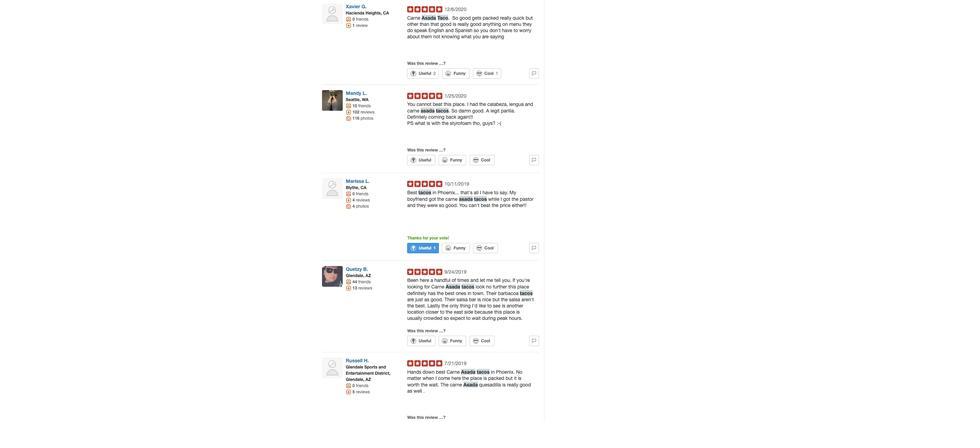 Task type: describe. For each thing, give the bounding box(es) containing it.
friends for marissa
[[356, 192, 369, 196]]

xavier g. link
[[346, 4, 367, 9]]

quetzy b. glendale, az
[[346, 266, 371, 278]]

the down when
[[421, 382, 428, 388]]

and inside while i got the pastor and they were so good. you can't beat the price either!!
[[408, 203, 416, 208]]

spanish
[[455, 28, 473, 33]]

of
[[452, 277, 456, 283]]

the inside look no further this place definitely has the best ones in town. their barbacoa
[[437, 291, 444, 296]]

2
[[434, 71, 436, 76]]

had
[[470, 102, 478, 107]]

saying
[[491, 34, 505, 39]]

photos for marissa
[[356, 204, 369, 209]]

good left gets
[[460, 15, 471, 21]]

useful link for asada tacos
[[408, 155, 436, 165]]

definitely
[[408, 114, 427, 120]]

let
[[480, 277, 485, 283]]

no
[[487, 284, 492, 290]]

. so damn good. a legit parilla. definitely coming back again!!! ps what is with the styrofoam tho, guys? :-(
[[408, 108, 516, 126]]

lastly
[[428, 303, 441, 309]]

but inside .  so good gets packed really quick but other than that good is really good anything on menu they do speak english and spanish so you don't have to worry about them not knowing what you are saying
[[526, 15, 533, 21]]

0 for xavier
[[353, 17, 355, 22]]

marissa l. link
[[346, 178, 370, 184]]

carne inside in phoenix... that's all i have to say. my boyfriend got the carne
[[446, 196, 458, 202]]

cool for asada tacos
[[481, 338, 491, 343]]

wait
[[472, 315, 481, 321]]

this down definitely
[[417, 147, 424, 153]]

0 friends for russell
[[353, 383, 369, 388]]

marissa l. blythe, ca
[[346, 178, 370, 190]]

have inside .  so good gets packed really quick but other than that good is really good anything on menu they do speak english and spanish so you don't have to worry about them not knowing what you are saying
[[502, 28, 513, 33]]

place.
[[453, 102, 466, 107]]

really inside 'quesadilla is really good as well .'
[[508, 382, 519, 388]]

good. inside while i got the pastor and they were so good. you can't beat the price either!!
[[446, 203, 458, 208]]

other
[[408, 21, 419, 27]]

3 useful from the top
[[419, 245, 432, 251]]

pastor
[[520, 196, 534, 202]]

anything
[[483, 21, 502, 27]]

in for phoenix...
[[433, 190, 437, 195]]

b.
[[364, 266, 368, 272]]

mandy l. seattle, wa
[[346, 90, 369, 102]]

h.
[[364, 358, 369, 363]]

review for g.
[[425, 61, 438, 66]]

you cannot beat this place. i had the calabeza, lengua and carne
[[408, 102, 534, 114]]

and inside you cannot beat this place. i had the calabeza, lengua and carne
[[525, 102, 534, 107]]

funny link right 2
[[443, 68, 470, 79]]

marissa l. image
[[322, 178, 343, 199]]

bar
[[469, 297, 477, 302]]

4 …? from the top
[[440, 415, 446, 420]]

is down town.
[[478, 297, 481, 302]]

:-
[[497, 121, 500, 126]]

funny for best
[[454, 245, 466, 251]]

is up hours.
[[517, 309, 520, 315]]

to inside in phoenix... that's all i have to say. my boyfriend got the carne
[[495, 190, 499, 195]]

was this review …? for b.
[[408, 328, 446, 333]]

5.0 star rating image for marissa l.
[[408, 181, 443, 187]]

the down my
[[512, 196, 519, 202]]

town.
[[473, 291, 485, 296]]

so inside .  so good gets packed really quick but other than that good is really good anything on menu they do speak english and spanish so you don't have to worry about them not knowing what you are saying
[[474, 28, 479, 33]]

place inside in phoenix. no matter when i come here the place is packed but it is worth the wait. the carne
[[471, 375, 483, 381]]

they inside .  so good gets packed really quick but other than that good is really good anything on menu they do speak english and spanish so you don't have to worry about them not knowing what you are saying
[[523, 21, 532, 27]]

1 horizontal spatial asada tacos
[[459, 196, 487, 202]]

been here a handful of times and let me tell you. if you're looking for carne
[[408, 277, 530, 290]]

styrofoam
[[450, 121, 472, 126]]

down
[[423, 369, 435, 375]]

entertainment
[[346, 371, 374, 376]]

0 vertical spatial really
[[501, 15, 512, 21]]

quick
[[513, 15, 525, 21]]

44 friends
[[353, 279, 371, 284]]

were
[[428, 203, 438, 208]]

beat inside while i got the pastor and they were so good. you can't beat the price either!!
[[481, 203, 491, 208]]

is right see
[[502, 303, 506, 309]]

review down wait.
[[425, 415, 438, 420]]

boyfriend
[[408, 196, 428, 202]]

their inside tacos are just as good. their salsa bar is nice but the salsa aren't the best. lastly the only thing i'd like to see is another location closer to the east side because this place is usually crowded so expect to wait during peak hours.
[[445, 297, 456, 302]]

friends for xavier
[[356, 17, 369, 22]]

5.0 star rating image for quetzy b.
[[408, 269, 443, 275]]

further
[[493, 284, 507, 290]]

the down while
[[492, 203, 499, 208]]

photos for mandy
[[361, 116, 374, 121]]

closer
[[426, 309, 439, 315]]

on
[[503, 21, 508, 27]]

is inside 'quesadilla is really good as well .'
[[503, 382, 506, 388]]

review for b.
[[425, 328, 438, 333]]

1/25/2020
[[445, 93, 467, 99]]

0 horizontal spatial asada tacos
[[421, 108, 449, 114]]

definitely
[[408, 291, 427, 296]]

this down usually
[[417, 328, 424, 333]]

quetzy b. link
[[346, 266, 368, 272]]

that's
[[461, 190, 473, 195]]

. for again!!!
[[449, 108, 450, 114]]

while i got the pastor and they were so good. you can't beat the price either!!
[[408, 196, 534, 208]]

in phoenix. no matter when i come here the place is packed but it is worth the wait. the carne
[[408, 369, 523, 388]]

4 was this review …? from the top
[[408, 415, 446, 420]]

worth
[[408, 382, 420, 388]]

was for l.
[[408, 147, 416, 153]]

reviews for marissa
[[356, 198, 370, 203]]

crowded
[[424, 315, 443, 321]]

hands
[[408, 369, 422, 375]]

…? for quetzy b.
[[440, 328, 446, 333]]

russell
[[346, 358, 363, 363]]

glendale
[[346, 364, 364, 370]]

az inside quetzy b. glendale, az
[[366, 273, 371, 278]]

worry
[[520, 28, 532, 33]]

10/11/2019
[[445, 181, 470, 187]]

look no further this place definitely has the best ones in town. their barbacoa
[[408, 284, 530, 296]]

blythe,
[[346, 185, 360, 190]]

calabeza,
[[488, 102, 508, 107]]

carne asada taco
[[408, 15, 449, 21]]

place inside look no further this place definitely has the best ones in town. their barbacoa
[[518, 284, 530, 290]]

look
[[476, 284, 485, 290]]

best inside hands down best carne asada tacos
[[436, 369, 446, 375]]

116
[[353, 116, 360, 121]]

good down gets
[[471, 21, 482, 27]]

1 useful from the top
[[419, 71, 432, 76]]

13
[[353, 285, 357, 291]]

to down nice
[[488, 303, 492, 309]]

heights,
[[366, 10, 382, 16]]

and inside been here a handful of times and let me tell you. if you're looking for carne
[[471, 277, 479, 283]]

do
[[408, 28, 413, 33]]

102
[[353, 109, 360, 115]]

the up 'quesadilla is really good as well .'
[[463, 375, 469, 381]]

hands down best carne asada tacos
[[408, 369, 490, 375]]

tacos down all
[[475, 196, 487, 202]]

4 for 4 photos
[[353, 204, 355, 209]]

the left only
[[442, 303, 449, 309]]

tacos up quesadilla
[[477, 369, 490, 375]]

and inside russell h. glendale sports and entertainment district, glendale, az
[[379, 364, 386, 370]]

tacos inside tacos are just as good. their salsa bar is nice but the salsa aren't the best. lastly the only thing i'd like to see is another location closer to the east side because this place is usually crowded so expect to wait during peak hours.
[[520, 290, 533, 296]]

funny up 1/25/2020
[[454, 71, 466, 76]]

matter
[[408, 375, 422, 381]]

menu
[[510, 21, 522, 27]]

guys?
[[483, 121, 496, 126]]

see
[[493, 303, 501, 309]]

review inside 1 review
[[356, 23, 368, 28]]

reviews for russell
[[356, 390, 370, 394]]

well
[[414, 388, 422, 394]]

i inside in phoenix. no matter when i come here the place is packed but it is worth the wait. the carne
[[436, 375, 437, 381]]

but inside tacos are just as good. their salsa bar is nice but the salsa aren't the best. lastly the only thing i'd like to see is another location closer to the east side because this place is usually crowded so expect to wait during peak hours.
[[493, 297, 500, 302]]

carne inside hands down best carne asada tacos
[[447, 369, 460, 375]]

gets
[[472, 15, 482, 21]]

0 horizontal spatial asada
[[421, 108, 435, 114]]

reviews for quetzy
[[359, 286, 373, 291]]

4 photos
[[353, 204, 369, 209]]

good. inside tacos are just as good. their salsa bar is nice but the salsa aren't the best. lastly the only thing i'd like to see is another location closer to the east side because this place is usually crowded so expect to wait during peak hours.
[[431, 297, 444, 302]]

is up quesadilla
[[484, 375, 487, 381]]

only
[[450, 303, 459, 309]]

l. for marissa l.
[[366, 178, 370, 184]]

0 horizontal spatial 1
[[353, 23, 355, 28]]

ps
[[408, 121, 414, 126]]

best inside look no further this place definitely has the best ones in town. their barbacoa
[[445, 291, 455, 296]]

have inside in phoenix... that's all i have to say. my boyfriend got the carne
[[483, 190, 493, 195]]

1 horizontal spatial asada
[[459, 196, 473, 202]]

1 vertical spatial really
[[458, 21, 469, 27]]

aren't
[[522, 297, 534, 302]]

the down only
[[446, 309, 453, 315]]

during
[[482, 315, 496, 321]]

while
[[489, 196, 500, 202]]

handful
[[435, 277, 451, 283]]

xavier g. image
[[322, 4, 343, 24]]

this down well
[[417, 415, 424, 420]]

taco
[[438, 15, 449, 21]]

quesadilla is really good as well .
[[408, 382, 531, 394]]

12/6/2020
[[445, 7, 467, 12]]

english
[[429, 28, 445, 33]]

funny for .
[[451, 157, 463, 163]]

about
[[408, 34, 420, 39]]



Task type: vqa. For each thing, say whether or not it's contained in the screenshot.


Task type: locate. For each thing, give the bounding box(es) containing it.
1 vertical spatial asada tacos
[[459, 196, 487, 202]]

2 vertical spatial but
[[506, 375, 513, 381]]

g.
[[362, 4, 367, 9]]

the inside . so damn good. a legit parilla. definitely coming back again!!! ps what is with the styrofoam tho, guys? :-(
[[442, 121, 449, 126]]

1 horizontal spatial what
[[461, 34, 472, 39]]

are inside .  so good gets packed really quick but other than that good is really good anything on menu they do speak english and spanish so you don't have to worry about them not knowing what you are saying
[[483, 34, 489, 39]]

so
[[452, 108, 458, 114]]

. inside 'quesadilla is really good as well .'
[[424, 388, 425, 394]]

what down spanish
[[461, 34, 472, 39]]

wa
[[362, 97, 369, 102]]

is down phoenix.
[[503, 382, 506, 388]]

carne inside in phoenix. no matter when i come here the place is packed but it is worth the wait. the carne
[[450, 382, 462, 388]]

the up location
[[408, 303, 414, 309]]

az down b.
[[366, 273, 371, 278]]

0 vertical spatial have
[[502, 28, 513, 33]]

place down 'another' at the right bottom
[[504, 309, 515, 315]]

0 vertical spatial their
[[486, 291, 497, 296]]

they down boyfriend
[[417, 203, 426, 208]]

usually
[[408, 315, 423, 321]]

got
[[429, 196, 436, 202], [504, 196, 511, 202]]

east
[[454, 309, 463, 315]]

i
[[468, 102, 469, 107], [480, 190, 482, 195], [501, 196, 502, 202], [436, 375, 437, 381]]

1 for useful 1
[[434, 245, 436, 251]]

the down barbacoa
[[501, 297, 508, 302]]

0 down hacienda
[[353, 17, 355, 22]]

are
[[483, 34, 489, 39], [408, 297, 414, 302]]

packed inside .  so good gets packed really quick but other than that good is really good anything on menu they do speak english and spanish so you don't have to worry about them not knowing what you are saying
[[483, 15, 499, 21]]

0 horizontal spatial carne
[[408, 15, 421, 21]]

10 friends
[[353, 103, 371, 108]]

but inside in phoenix. no matter when i come here the place is packed but it is worth the wait. the carne
[[506, 375, 513, 381]]

are left saying
[[483, 34, 489, 39]]

0 vertical spatial for
[[423, 235, 429, 241]]

carne right the
[[450, 382, 462, 388]]

reviews right the 5 at the left of the page
[[356, 390, 370, 394]]

0 horizontal spatial here
[[420, 277, 430, 283]]

4 up "4 photos"
[[353, 197, 355, 203]]

russell h. link
[[346, 358, 369, 363]]

2 az from the top
[[366, 377, 371, 382]]

salsa down ones
[[457, 297, 468, 302]]

really up on
[[501, 15, 512, 21]]

3 0 from the top
[[353, 383, 355, 388]]

0 vertical spatial glendale,
[[346, 273, 365, 278]]

to down side
[[467, 315, 471, 321]]

1 vertical spatial have
[[483, 190, 493, 195]]

3 5.0 star rating image from the top
[[408, 181, 443, 187]]

. for good
[[449, 15, 450, 21]]

review down hacienda
[[356, 23, 368, 28]]

reviews inside 4 reviews
[[356, 198, 370, 203]]

knowing
[[442, 34, 460, 39]]

and left let
[[471, 277, 479, 283]]

1 vertical spatial asada
[[459, 196, 473, 202]]

1 vertical spatial for
[[425, 284, 430, 290]]

cool
[[485, 71, 494, 76], [481, 157, 491, 163], [485, 245, 494, 251], [481, 338, 491, 343]]

0 friends up 5 reviews
[[353, 383, 369, 388]]

0 vertical spatial 1
[[353, 23, 355, 28]]

was this review …? for l.
[[408, 147, 446, 153]]

1 for cool 1
[[496, 71, 499, 76]]

ca inside xavier g. hacienda heights, ca
[[383, 10, 389, 16]]

2 5.0 star rating image from the top
[[408, 93, 443, 99]]

the inside you cannot beat this place. i had the calabeza, lengua and carne
[[480, 102, 486, 107]]

1 vertical spatial ca
[[361, 185, 367, 190]]

. inside . so damn good. a legit parilla. definitely coming back again!!! ps what is with the styrofoam tho, guys? :-(
[[449, 108, 450, 114]]

0 horizontal spatial you
[[408, 102, 416, 107]]

0 vertical spatial .
[[449, 15, 450, 21]]

2 horizontal spatial but
[[526, 15, 533, 21]]

1 horizontal spatial but
[[506, 375, 513, 381]]

2 useful link from the top
[[408, 336, 436, 346]]

was this review …? down crowded
[[408, 328, 446, 333]]

0 horizontal spatial are
[[408, 297, 414, 302]]

1 down hacienda
[[353, 23, 355, 28]]

to inside .  so good gets packed really quick but other than that good is really good anything on menu they do speak english and spanish so you don't have to worry about them not knowing what you are saying
[[514, 28, 518, 33]]

salsa
[[457, 297, 468, 302], [510, 297, 521, 302]]

2 horizontal spatial place
[[518, 284, 530, 290]]

you
[[408, 102, 416, 107], [460, 203, 468, 208]]

2 vertical spatial carne
[[450, 382, 462, 388]]

glendale, inside russell h. glendale sports and entertainment district, glendale, az
[[346, 377, 365, 382]]

0 vertical spatial 0
[[353, 17, 355, 22]]

10
[[353, 103, 357, 108]]

their
[[486, 291, 497, 296], [445, 297, 456, 302]]

glendale, inside quetzy b. glendale, az
[[346, 273, 365, 278]]

…?
[[440, 61, 446, 66], [440, 147, 446, 153], [440, 328, 446, 333], [440, 415, 446, 420]]

2 salsa from the left
[[510, 297, 521, 302]]

say.
[[500, 190, 509, 195]]

useful 1
[[419, 245, 436, 251]]

0 vertical spatial beat
[[433, 102, 443, 107]]

1 vertical spatial cool link
[[473, 243, 498, 253]]

but left it at right
[[506, 375, 513, 381]]

i inside in phoenix... that's all i have to say. my boyfriend got the carne
[[480, 190, 482, 195]]

review for l.
[[425, 147, 438, 153]]

is
[[453, 21, 457, 27], [427, 121, 431, 126], [478, 297, 481, 302], [502, 303, 506, 309], [517, 309, 520, 315], [484, 375, 487, 381], [518, 375, 522, 381], [503, 382, 506, 388]]

0 vertical spatial place
[[518, 284, 530, 290]]

phoenix...
[[438, 190, 460, 195]]

1 vertical spatial 0 friends
[[353, 191, 369, 196]]

what inside .  so good gets packed really quick but other than that good is really good anything on menu they do speak english and spanish so you don't have to worry about them not knowing what you are saying
[[461, 34, 472, 39]]

2 horizontal spatial 1
[[496, 71, 499, 76]]

0 horizontal spatial salsa
[[457, 297, 468, 302]]

the
[[441, 382, 449, 388]]

tell
[[495, 277, 501, 283]]

0 vertical spatial as
[[425, 297, 430, 302]]

ca inside marissa l. blythe, ca
[[361, 185, 367, 190]]

1 …? from the top
[[440, 61, 446, 66]]

3 0 friends from the top
[[353, 383, 369, 388]]

0 horizontal spatial in
[[433, 190, 437, 195]]

location
[[408, 309, 425, 315]]

side
[[465, 309, 474, 315]]

1 vertical spatial az
[[366, 377, 371, 382]]

was this review …?
[[408, 61, 446, 66], [408, 147, 446, 153], [408, 328, 446, 333], [408, 415, 446, 420]]

for left your
[[423, 235, 429, 241]]

0 friends up 4 reviews
[[353, 191, 369, 196]]

funny for asada
[[451, 338, 463, 343]]

tacos up boyfriend
[[419, 190, 432, 195]]

this inside look no further this place definitely has the best ones in town. their barbacoa
[[509, 284, 517, 290]]

1 5.0 star rating image from the top
[[408, 6, 443, 13]]

glendale, down entertainment
[[346, 377, 365, 382]]

cool for . so damn good. a legit parilla. definitely coming back again!!! ps what is with the styrofoam tho, guys? :-(
[[481, 157, 491, 163]]

0 vertical spatial good.
[[473, 108, 485, 114]]

russell h. image
[[322, 358, 343, 378]]

asada down of
[[446, 284, 461, 290]]

1 vertical spatial but
[[493, 297, 500, 302]]

0 vertical spatial photos
[[361, 116, 374, 121]]

was down about at the left top of the page
[[408, 61, 416, 66]]

…? for mandy l.
[[440, 147, 446, 153]]

their inside look no further this place definitely has the best ones in town. their barbacoa
[[486, 291, 497, 296]]

0 vertical spatial cool link
[[470, 155, 495, 165]]

you inside while i got the pastor and they were so good. you can't beat the price either!!
[[460, 203, 468, 208]]

102 reviews
[[353, 109, 375, 115]]

to right closer
[[440, 309, 445, 315]]

0 vertical spatial here
[[420, 277, 430, 283]]

so down gets
[[474, 28, 479, 33]]

0 for russell
[[353, 383, 355, 388]]

i right all
[[480, 190, 482, 195]]

marissa
[[346, 178, 364, 184]]

1 horizontal spatial got
[[504, 196, 511, 202]]

…? for xavier g.
[[440, 61, 446, 66]]

here down hands down best carne asada tacos
[[452, 375, 461, 381]]

cool for best tacos
[[485, 245, 494, 251]]

1 vertical spatial carne
[[432, 284, 445, 290]]

0 vertical spatial l.
[[363, 90, 367, 96]]

…? down not
[[440, 61, 446, 66]]

0 vertical spatial best
[[445, 291, 455, 296]]

5
[[353, 389, 355, 394]]

in for phoenix.
[[491, 369, 495, 375]]

2 vertical spatial 0
[[353, 383, 355, 388]]

best up come
[[436, 369, 446, 375]]

district,
[[375, 371, 391, 376]]

legit
[[491, 108, 500, 114]]

this inside you cannot beat this place. i had the calabeza, lengua and carne
[[444, 102, 452, 107]]

friends inside the 10 friends
[[359, 104, 371, 108]]

parilla.
[[501, 108, 516, 114]]

and up district,
[[379, 364, 386, 370]]

so inside tacos are just as good. their salsa bar is nice but the salsa aren't the best. lastly the only thing i'd like to see is another location closer to the east side because this place is usually crowded so expect to wait during peak hours.
[[444, 315, 449, 321]]

in inside look no further this place definitely has the best ones in town. their barbacoa
[[468, 291, 472, 296]]

for inside been here a handful of times and let me tell you. if you're looking for carne
[[425, 284, 430, 290]]

are inside tacos are just as good. their salsa bar is nice but the salsa aren't the best. lastly the only thing i'd like to see is another location closer to the east side because this place is usually crowded so expect to wait during peak hours.
[[408, 297, 414, 302]]

you.
[[502, 277, 512, 283]]

asada down that's
[[459, 196, 473, 202]]

come
[[438, 375, 451, 381]]

reviews inside 102 reviews
[[361, 110, 375, 115]]

1 4 from the top
[[353, 197, 355, 203]]

good down no
[[520, 382, 531, 388]]

2 got from the left
[[504, 196, 511, 202]]

2 was from the top
[[408, 147, 416, 153]]

i inside you cannot beat this place. i had the calabeza, lengua and carne
[[468, 102, 469, 107]]

1 vertical spatial photos
[[356, 204, 369, 209]]

asada
[[421, 108, 435, 114], [459, 196, 473, 202]]

carne inside you cannot beat this place. i had the calabeza, lengua and carne
[[408, 108, 420, 114]]

5.0 star rating image for xavier g.
[[408, 6, 443, 13]]

0 for marissa
[[353, 191, 355, 196]]

. left the so
[[449, 108, 450, 114]]

packed up anything
[[483, 15, 499, 21]]

l. inside marissa l. blythe, ca
[[366, 178, 370, 184]]

1 vertical spatial good.
[[446, 203, 458, 208]]

9/24/2019
[[445, 269, 467, 275]]

0 horizontal spatial got
[[429, 196, 436, 202]]

2 horizontal spatial in
[[491, 369, 495, 375]]

ca down 'marissa l.' "link"
[[361, 185, 367, 190]]

5.0 star rating image up a
[[408, 269, 443, 275]]

0 vertical spatial useful link
[[408, 155, 436, 165]]

is inside .  so good gets packed really quick but other than that good is really good anything on menu they do speak english and spanish so you don't have to worry about them not knowing what you are saying
[[453, 21, 457, 27]]

1 was from the top
[[408, 61, 416, 66]]

az down entertainment
[[366, 377, 371, 382]]

in inside in phoenix... that's all i have to say. my boyfriend got the carne
[[433, 190, 437, 195]]

have down on
[[502, 28, 513, 33]]

useful link for are just as good. their salsa bar is nice but the salsa aren't the best. lastly the only thing i'd like to see is another location closer to the east side because this place is usually crowded so expect to wait during peak hours.
[[408, 336, 436, 346]]

and inside .  so good gets packed really quick but other than that good is really good anything on menu they do speak english and spanish so you don't have to worry about them not knowing what you are saying
[[446, 28, 454, 33]]

in up bar
[[468, 291, 472, 296]]

1 vertical spatial so
[[439, 203, 445, 208]]

either!!
[[512, 203, 527, 208]]

quetzy b. image
[[322, 266, 343, 287]]

reviews for mandy
[[361, 110, 375, 115]]

1 salsa from the left
[[457, 297, 468, 302]]

2 vertical spatial 1
[[434, 245, 436, 251]]

0 horizontal spatial good.
[[431, 297, 444, 302]]

1 horizontal spatial have
[[502, 28, 513, 33]]

this inside tacos are just as good. their salsa bar is nice but the salsa aren't the best. lastly the only thing i'd like to see is another location closer to the east side because this place is usually crowded so expect to wait during peak hours.
[[495, 309, 502, 315]]

ca right heights,
[[383, 10, 389, 16]]

1 vertical spatial beat
[[481, 203, 491, 208]]

got inside in phoenix... that's all i have to say. my boyfriend got the carne
[[429, 196, 436, 202]]

wait.
[[429, 382, 440, 388]]

tho,
[[473, 121, 482, 126]]

az inside russell h. glendale sports and entertainment district, glendale, az
[[366, 377, 371, 382]]

l. for mandy l.
[[363, 90, 367, 96]]

place
[[518, 284, 530, 290], [504, 309, 515, 315], [471, 375, 483, 381]]

peak
[[498, 315, 508, 321]]

me
[[487, 277, 494, 283]]

this down see
[[495, 309, 502, 315]]

packed inside in phoenix. no matter when i come here the place is packed but it is worth the wait. the carne
[[489, 375, 505, 381]]

1 vertical spatial l.
[[366, 178, 370, 184]]

4 5.0 star rating image from the top
[[408, 269, 443, 275]]

1 horizontal spatial good.
[[446, 203, 458, 208]]

2 vertical spatial in
[[491, 369, 495, 375]]

mandy
[[346, 90, 362, 96]]

as right just
[[425, 297, 430, 302]]

reviews inside 5 reviews
[[356, 390, 370, 394]]

0 horizontal spatial what
[[415, 121, 426, 126]]

asada
[[422, 15, 436, 21], [446, 284, 461, 290], [461, 369, 476, 375], [464, 382, 478, 388]]

1 vertical spatial you
[[473, 34, 481, 39]]

was down ps
[[408, 147, 416, 153]]

asada down 7/21/2019 at bottom left
[[461, 369, 476, 375]]

got inside while i got the pastor and they were so good. you can't beat the price either!!
[[504, 196, 511, 202]]

carne down "phoenix..." at the top
[[446, 196, 458, 202]]

reviews inside 13 reviews
[[359, 286, 373, 291]]

carne down handful
[[432, 284, 445, 290]]

2 …? from the top
[[440, 147, 446, 153]]

a
[[431, 277, 433, 283]]

useful up best tacos
[[419, 157, 432, 163]]

1 horizontal spatial beat
[[481, 203, 491, 208]]

so left expect
[[444, 315, 449, 321]]

1 review
[[353, 23, 368, 28]]

0 horizontal spatial beat
[[433, 102, 443, 107]]

beat
[[433, 102, 443, 107], [481, 203, 491, 208]]

in phoenix... that's all i have to say. my boyfriend got the carne
[[408, 190, 517, 202]]

i'd
[[472, 303, 478, 309]]

0 horizontal spatial have
[[483, 190, 493, 195]]

back
[[446, 114, 457, 120]]

place inside tacos are just as good. their salsa bar is nice but the salsa aren't the best. lastly the only thing i'd like to see is another location closer to the east side because this place is usually crowded so expect to wait during peak hours.
[[504, 309, 515, 315]]

5.0 star rating image up carne asada taco
[[408, 6, 443, 13]]

. right well
[[424, 388, 425, 394]]

13 reviews
[[353, 285, 373, 291]]

good down taco
[[441, 21, 452, 27]]

and down boyfriend
[[408, 203, 416, 208]]

i inside while i got the pastor and they were so good. you can't beat the price either!!
[[501, 196, 502, 202]]

1 vertical spatial carne
[[446, 196, 458, 202]]

funny link for asada
[[439, 336, 467, 346]]

another
[[507, 303, 524, 309]]

you down gets
[[473, 34, 481, 39]]

4 was from the top
[[408, 415, 416, 420]]

3 was from the top
[[408, 328, 416, 333]]

but right quick
[[526, 15, 533, 21]]

you inside you cannot beat this place. i had the calabeza, lengua and carne
[[408, 102, 416, 107]]

cool link up let
[[473, 243, 498, 253]]

photos inside the 116 photos
[[361, 116, 374, 121]]

price
[[500, 203, 511, 208]]

good inside 'quesadilla is really good as well .'
[[520, 382, 531, 388]]

5.0 star rating image up best tacos
[[408, 181, 443, 187]]

friends for mandy
[[359, 104, 371, 108]]

is right it at right
[[518, 375, 522, 381]]

carne inside carne asada taco
[[408, 15, 421, 21]]

what inside . so damn good. a legit parilla. definitely coming back again!!! ps what is with the styrofoam tho, guys? :-(
[[415, 121, 426, 126]]

0 horizontal spatial they
[[417, 203, 426, 208]]

was this review …? up useful 2
[[408, 61, 446, 66]]

was for b.
[[408, 328, 416, 333]]

5.0 star rating image
[[408, 6, 443, 13], [408, 93, 443, 99], [408, 181, 443, 187], [408, 269, 443, 275], [408, 360, 443, 366]]

1 vertical spatial their
[[445, 297, 456, 302]]

4 for 4 reviews
[[353, 197, 355, 203]]

2 glendale, from the top
[[346, 377, 365, 382]]

funny
[[454, 71, 466, 76], [451, 157, 463, 163], [454, 245, 466, 251], [451, 338, 463, 343]]

0 friends up 1 review
[[353, 17, 369, 22]]

really down it at right
[[508, 382, 519, 388]]

this
[[417, 61, 424, 66], [444, 102, 452, 107], [417, 147, 424, 153], [509, 284, 517, 290], [495, 309, 502, 315], [417, 328, 424, 333], [417, 415, 424, 420]]

. inside .  so good gets packed really quick but other than that good is really good anything on menu they do speak english and spanish so you don't have to worry about them not knowing what you are saying
[[449, 15, 450, 21]]

2 vertical spatial really
[[508, 382, 519, 388]]

2 horizontal spatial carne
[[447, 369, 460, 375]]

5.0 star rating image for mandy l.
[[408, 93, 443, 99]]

their up only
[[445, 297, 456, 302]]

quesadilla
[[480, 382, 501, 388]]

5.0 star rating image up down
[[408, 360, 443, 366]]

in up were
[[433, 190, 437, 195]]

as inside 'quesadilla is really good as well .'
[[408, 388, 413, 394]]

no
[[517, 369, 523, 375]]

2 vertical spatial carne
[[447, 369, 460, 375]]

1 useful link from the top
[[408, 155, 436, 165]]

what down definitely
[[415, 121, 426, 126]]

funny link
[[443, 68, 470, 79], [439, 155, 467, 165], [443, 243, 470, 253], [439, 336, 467, 346]]

here inside been here a handful of times and let me tell you. if you're looking for carne
[[420, 277, 430, 283]]

1 vertical spatial 0
[[353, 191, 355, 196]]

that
[[431, 21, 439, 27]]

1 vertical spatial glendale,
[[346, 377, 365, 382]]

i left the had
[[468, 102, 469, 107]]

good. inside . so damn good. a legit parilla. definitely coming back again!!! ps what is with the styrofoam tho, guys? :-(
[[473, 108, 485, 114]]

is inside . so damn good. a legit parilla. definitely coming back again!!! ps what is with the styrofoam tho, guys? :-(
[[427, 121, 431, 126]]

1 vertical spatial 1
[[496, 71, 499, 76]]

in inside in phoenix. no matter when i come here the place is packed but it is worth the wait. the carne
[[491, 369, 495, 375]]

it
[[514, 375, 517, 381]]

i up wait.
[[436, 375, 437, 381]]

was for g.
[[408, 61, 416, 66]]

0 vertical spatial you
[[481, 28, 489, 33]]

2 horizontal spatial good.
[[473, 108, 485, 114]]

thanks
[[408, 235, 422, 241]]

xavier g. hacienda heights, ca
[[346, 4, 389, 16]]

2 vertical spatial place
[[471, 375, 483, 381]]

1 vertical spatial are
[[408, 297, 414, 302]]

3 was this review …? from the top
[[408, 328, 446, 333]]

seattle,
[[346, 97, 361, 102]]

1 got from the left
[[429, 196, 436, 202]]

0 vertical spatial but
[[526, 15, 533, 21]]

1
[[353, 23, 355, 28], [496, 71, 499, 76], [434, 245, 436, 251]]

reviews
[[361, 110, 375, 115], [356, 198, 370, 203], [359, 286, 373, 291], [356, 390, 370, 394]]

friends for quetzy
[[359, 280, 371, 284]]

packed up quesadilla
[[489, 375, 505, 381]]

1 vertical spatial you
[[460, 203, 468, 208]]

0 vertical spatial what
[[461, 34, 472, 39]]

they inside while i got the pastor and they were so good. you can't beat the price either!!
[[417, 203, 426, 208]]

0 horizontal spatial place
[[471, 375, 483, 381]]

coming
[[429, 114, 445, 120]]

funny link for .
[[439, 155, 467, 165]]

1 vertical spatial .
[[449, 108, 450, 114]]

the inside in phoenix... that's all i have to say. my boyfriend got the carne
[[438, 196, 444, 202]]

2 0 from the top
[[353, 191, 355, 196]]

2 vertical spatial so
[[444, 315, 449, 321]]

1 az from the top
[[366, 273, 371, 278]]

if
[[513, 277, 516, 283]]

mandy l. image
[[322, 90, 343, 111]]

1 horizontal spatial here
[[452, 375, 461, 381]]

4 useful from the top
[[419, 338, 432, 343]]

thing
[[460, 303, 471, 309]]

0 horizontal spatial ca
[[361, 185, 367, 190]]

was this review …? down well
[[408, 415, 446, 420]]

1 horizontal spatial they
[[523, 21, 532, 27]]

0 friends for marissa
[[353, 191, 369, 196]]

1 horizontal spatial are
[[483, 34, 489, 39]]

here inside in phoenix. no matter when i come here the place is packed but it is worth the wait. the carne
[[452, 375, 461, 381]]

carne inside been here a handful of times and let me tell you. if you're looking for carne
[[432, 284, 445, 290]]

1 0 from the top
[[353, 17, 355, 22]]

…? down crowded
[[440, 328, 446, 333]]

like
[[479, 303, 486, 309]]

have up while
[[483, 190, 493, 195]]

3 …? from the top
[[440, 328, 446, 333]]

as down the worth
[[408, 388, 413, 394]]

best.
[[416, 303, 427, 309]]

0 vertical spatial asada
[[421, 108, 435, 114]]

a
[[487, 108, 490, 114]]

l. right marissa
[[366, 178, 370, 184]]

l. inside mandy l. seattle, wa
[[363, 90, 367, 96]]

1 vertical spatial 4
[[353, 204, 355, 209]]

review up 2
[[425, 61, 438, 66]]

tacos up the coming
[[436, 108, 449, 114]]

best
[[408, 190, 417, 195]]

1 glendale, from the top
[[346, 273, 365, 278]]

0 vertical spatial you
[[408, 102, 416, 107]]

cool link for asada
[[473, 243, 498, 253]]

1 inside cool 1
[[496, 71, 499, 76]]

was this review …? for g.
[[408, 61, 446, 66]]

are left just
[[408, 297, 414, 302]]

as inside tacos are just as good. their salsa bar is nice but the salsa aren't the best. lastly the only thing i'd like to see is another location closer to the east side because this place is usually crowded so expect to wait during peak hours.
[[425, 297, 430, 302]]

1 vertical spatial as
[[408, 388, 413, 394]]

1 horizontal spatial salsa
[[510, 297, 521, 302]]

1 horizontal spatial in
[[468, 291, 472, 296]]

photos down 102 reviews
[[361, 116, 374, 121]]

funny link for best
[[443, 243, 470, 253]]

2 vertical spatial cool link
[[470, 336, 495, 346]]

5 5.0 star rating image from the top
[[408, 360, 443, 366]]

can't
[[469, 203, 480, 208]]

so inside while i got the pastor and they were so good. you can't beat the price either!!
[[439, 203, 445, 208]]

asada up than
[[422, 15, 436, 21]]

1 was this review …? from the top
[[408, 61, 446, 66]]

phoenix.
[[496, 369, 515, 375]]

0 friends for xavier
[[353, 17, 369, 22]]

cool link for tacos
[[470, 336, 495, 346]]

friends
[[356, 17, 369, 22], [359, 104, 371, 108], [356, 192, 369, 196], [359, 280, 371, 284], [356, 383, 369, 388]]

.  so good gets packed really quick but other than that good is really good anything on menu they do speak english and spanish so you don't have to worry about them not knowing what you are saying
[[408, 15, 533, 39]]

friends inside 44 friends
[[359, 280, 371, 284]]

looking
[[408, 284, 423, 290]]

friends up 13 reviews at bottom left
[[359, 280, 371, 284]]

1 vertical spatial they
[[417, 203, 426, 208]]

2 4 from the top
[[353, 204, 355, 209]]

1 horizontal spatial carne
[[432, 284, 445, 290]]

you left cannot on the left
[[408, 102, 416, 107]]

5.0 star rating image for russell h.
[[408, 360, 443, 366]]

0 vertical spatial they
[[523, 21, 532, 27]]

1 0 friends from the top
[[353, 17, 369, 22]]

in left phoenix.
[[491, 369, 495, 375]]

friends for russell
[[356, 383, 369, 388]]

friends up 4 reviews
[[356, 192, 369, 196]]

so
[[474, 28, 479, 33], [439, 203, 445, 208], [444, 315, 449, 321]]

they up the worry
[[523, 21, 532, 27]]

0 vertical spatial ca
[[383, 10, 389, 16]]

this up the so
[[444, 102, 452, 107]]

0 vertical spatial so
[[474, 28, 479, 33]]

2 useful from the top
[[419, 157, 432, 163]]

asada left quesadilla
[[464, 382, 478, 388]]

2 0 friends from the top
[[353, 191, 369, 196]]

photos down 4 reviews
[[356, 204, 369, 209]]

0 vertical spatial in
[[433, 190, 437, 195]]

tacos down times
[[462, 284, 475, 290]]

was down well
[[408, 415, 416, 420]]

2 was this review …? from the top
[[408, 147, 446, 153]]

beat inside you cannot beat this place. i had the calabeza, lengua and carne
[[433, 102, 443, 107]]

you down anything
[[481, 28, 489, 33]]

good
[[460, 15, 471, 21], [441, 21, 452, 27], [471, 21, 482, 27], [520, 382, 531, 388]]

photos inside "4 photos"
[[356, 204, 369, 209]]

this up useful 2
[[417, 61, 424, 66]]



